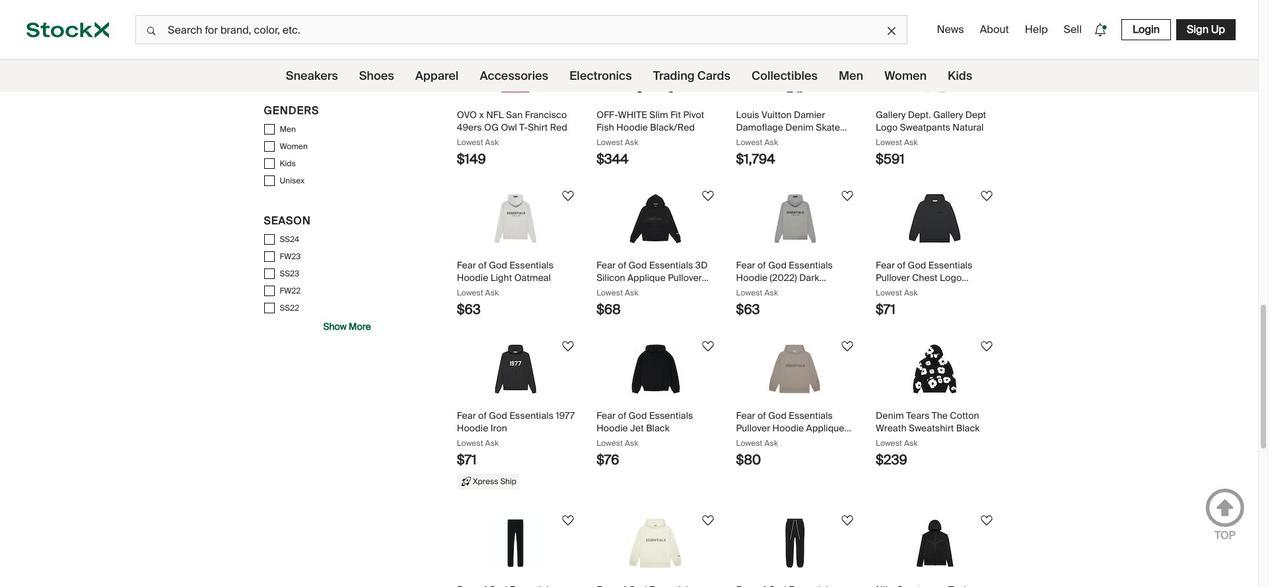 Task type: describe. For each thing, give the bounding box(es) containing it.
logo inside fear of god essentials pullover chest logo hoodie stretch limo/black
[[940, 272, 962, 284]]

tears
[[906, 410, 930, 422]]

skate
[[816, 122, 840, 134]]

0 horizontal spatial women
[[280, 141, 308, 152]]

sign up
[[1187, 22, 1225, 36]]

fear of god essentials pullover chest logo hoodie stretch limo/black image
[[889, 194, 982, 244]]

men inside product category switcher element
[[839, 68, 864, 84]]

of for dark
[[618, 260, 627, 272]]

cards
[[698, 68, 731, 84]]

$500 for $500
[[457, 0, 490, 17]]

(2022)
[[770, 272, 797, 284]]

- for $500
[[302, 48, 305, 59]]

$992 link
[[871, 0, 1000, 22]]

fear of god essentials cream drawstring sweatpant jet black image
[[749, 519, 842, 569]]

off-
[[597, 109, 618, 121]]

$1,794
[[736, 151, 776, 168]]

$217
[[736, 0, 764, 17]]

1977
[[556, 410, 575, 422]]

silicon
[[597, 272, 625, 284]]

taupe
[[760, 436, 787, 448]]

fear of god essentials pullover hoodie applique logo taupe image
[[749, 345, 842, 394]]

god inside fear of god essentials pullover hoodie applique logo taupe
[[768, 410, 787, 422]]

trading
[[653, 68, 695, 84]]

news link
[[932, 17, 970, 42]]

essentials for $71
[[510, 410, 554, 422]]

gallery dept. gallery dept logo sweatpants natural image
[[889, 44, 982, 93]]

$71 inside fear of god essentials 1977 hoodie iron lowest ask $71
[[457, 452, 477, 469]]

follow image for $239
[[979, 339, 995, 355]]

god for $76
[[629, 410, 647, 422]]

oatmeal inside fear of god essentials hoodie light oatmeal lowest ask $63
[[514, 272, 551, 284]]

follow image for $344
[[700, 38, 716, 54]]

fish
[[597, 122, 614, 134]]

damier
[[794, 109, 825, 121]]

red
[[550, 122, 568, 134]]

help
[[1025, 22, 1048, 36]]

electronics
[[570, 68, 632, 84]]

lowest inside off-white slim fit pivot fish hoodie black/red lowest ask $344
[[597, 137, 623, 148]]

1 vertical spatial men
[[280, 124, 296, 135]]

essentials for $76
[[649, 410, 693, 422]]

denim tears the cotton wreath sweatshirt black lowest ask $239
[[876, 410, 980, 469]]

kids inside product category switcher element
[[948, 68, 973, 84]]

follow image for $80
[[840, 339, 856, 355]]

gallery dept. gallery dept logo sweatpants natural lowest ask $591
[[876, 109, 986, 168]]

lowest ask $71
[[876, 288, 918, 318]]

season
[[264, 214, 311, 228]]

slate/stretch
[[652, 285, 709, 297]]

follow image for $68
[[700, 188, 716, 204]]

notification unread icon image
[[1091, 21, 1110, 39]]

stockx logo image
[[26, 22, 109, 38]]

stockx logo link
[[0, 0, 135, 59]]

up
[[1211, 22, 1225, 36]]

hoodie inside fear of god essentials pullover hoodie applique logo taupe
[[773, 423, 804, 435]]

- for $100
[[300, 14, 303, 24]]

ask inside ovo x nfl san francisco 49ers og owl t-shirt red lowest ask $149
[[485, 137, 499, 148]]

of inside fear of god essentials hoodie (2022) dark oatmeal
[[758, 260, 766, 272]]

x
[[479, 109, 484, 121]]

god for dark
[[629, 260, 647, 272]]

follow image for $63
[[560, 188, 576, 204]]

god for limo/black
[[908, 260, 926, 272]]

shirt
[[528, 122, 548, 134]]

light
[[491, 272, 512, 284]]

black/red
[[650, 122, 695, 134]]

follow image for $63
[[840, 188, 856, 204]]

owl
[[501, 122, 517, 134]]

$68
[[597, 301, 621, 318]]

essentials inside fear of god essentials hoodie (2022) dark oatmeal
[[789, 260, 833, 272]]

top
[[1215, 529, 1236, 543]]

$239
[[876, 452, 908, 469]]

$250 - $500
[[280, 31, 326, 42]]

0 horizontal spatial kids
[[280, 159, 296, 169]]

sneakers link
[[286, 60, 338, 92]]

off-white slim fit pivot fish hoodie black/red image
[[610, 44, 702, 93]]

applique for $68
[[628, 272, 666, 284]]

+
[[305, 65, 310, 76]]

ask inside the lowest ask $71
[[904, 288, 918, 298]]

pullover for $71
[[876, 272, 910, 284]]

ovo x nfl san francisco 49ers og owl t-shirt red lowest ask $149
[[457, 109, 568, 168]]

$80
[[736, 452, 761, 469]]

close image
[[888, 27, 896, 35]]

of for $76
[[618, 410, 627, 422]]

sweatshirt
[[909, 423, 954, 435]]

1 vertical spatial $500
[[306, 31, 326, 42]]

pivot
[[683, 109, 704, 121]]

louis vuitton damier damoflage denim skate pants indigo image
[[749, 44, 842, 93]]

fear of god essentials hoodie light oatmeal image
[[470, 194, 562, 244]]

ask inside fear of god essentials hoodie jet black lowest ask $76
[[625, 438, 639, 449]]

denim inside louis vuitton damier damoflage denim skate pants indigo
[[786, 122, 814, 134]]

logo inside gallery dept. gallery dept logo sweatpants natural lowest ask $591
[[876, 122, 898, 134]]

women inside product category switcher element
[[885, 68, 927, 84]]

ss24
[[280, 235, 299, 245]]

limo/black inside fear of god essentials 3d silicon applique pullover hoodie dark slate/stretch limo/black
[[597, 298, 645, 310]]

hoodie inside off-white slim fit pivot fish hoodie black/red lowest ask $344
[[617, 122, 648, 134]]

men link
[[839, 60, 864, 92]]

nike sportswear tech fleece full-zip hoodie black image
[[889, 519, 982, 569]]

fear of god essentials hoodie jet black image
[[610, 345, 702, 394]]

login
[[1133, 22, 1160, 36]]

black for $239
[[956, 423, 980, 435]]

fw22
[[280, 286, 301, 297]]

sign up button
[[1177, 19, 1236, 40]]

lowest inside gallery dept. gallery dept logo sweatpants natural lowest ask $591
[[876, 137, 902, 148]]

hoodie inside fear of god essentials hoodie (2022) dark oatmeal
[[736, 272, 768, 284]]

black for $76
[[646, 423, 670, 435]]

kids link
[[948, 60, 973, 92]]

lowest ask $80
[[736, 438, 778, 469]]

slim
[[650, 109, 668, 121]]

fear of god essentials 1977 hoodie iron lowest ask $71
[[457, 410, 575, 469]]

$100 - $250
[[280, 14, 324, 24]]

trading cards
[[653, 68, 731, 84]]

back to top image
[[1206, 489, 1245, 529]]

essentials inside fear of god essentials pullover hoodie applique logo taupe
[[789, 410, 833, 422]]

fear for $71
[[457, 410, 476, 422]]

lowest ask $1,794
[[736, 137, 778, 168]]

of for limo/black
[[897, 260, 906, 272]]

2 gallery from the left
[[934, 109, 963, 121]]

about
[[980, 22, 1009, 36]]

damoflage
[[736, 122, 783, 134]]

news
[[937, 22, 964, 36]]

about link
[[975, 17, 1015, 42]]

god inside fear of god essentials hoodie (2022) dark oatmeal
[[768, 260, 787, 272]]

limo/black inside fear of god essentials pullover chest logo hoodie stretch limo/black
[[943, 285, 992, 297]]

ask inside 'lowest ask $63'
[[765, 288, 778, 298]]

san
[[506, 109, 523, 121]]

3d
[[696, 260, 708, 272]]

0 vertical spatial $250
[[305, 14, 324, 24]]

$500 link
[[452, 0, 581, 22]]

show more
[[323, 321, 371, 333]]

hoodie inside fear of god essentials 1977 hoodie iron lowest ask $71
[[457, 423, 488, 435]]

$992
[[876, 0, 908, 17]]

god for $71
[[489, 410, 507, 422]]

denim inside denim tears the cotton wreath sweatshirt black lowest ask $239
[[876, 410, 904, 422]]

follow image for $1,794
[[840, 38, 856, 54]]

of for $63
[[478, 260, 487, 272]]

shoes
[[359, 68, 394, 84]]



Task type: vqa. For each thing, say whether or not it's contained in the screenshot.
playful on the top right of page
no



Task type: locate. For each thing, give the bounding box(es) containing it.
- down $100 - $250
[[301, 31, 304, 42]]

lowest inside lowest ask $68
[[597, 288, 623, 298]]

2 vertical spatial logo
[[736, 436, 758, 448]]

god inside fear of god essentials hoodie light oatmeal lowest ask $63
[[489, 260, 507, 272]]

$100
[[280, 14, 298, 24]]

god for $63
[[489, 260, 507, 272]]

pullover up slate/stretch
[[668, 272, 702, 284]]

god up lowest ask $68
[[629, 260, 647, 272]]

lowest inside fear of god essentials 1977 hoodie iron lowest ask $71
[[457, 438, 483, 449]]

dark inside fear of god essentials hoodie (2022) dark oatmeal
[[800, 272, 819, 284]]

1 horizontal spatial applique
[[806, 423, 845, 435]]

logo up $591
[[876, 122, 898, 134]]

francisco
[[525, 109, 567, 121]]

applique
[[628, 272, 666, 284], [806, 423, 845, 435]]

0 horizontal spatial limo/black
[[597, 298, 645, 310]]

accessories
[[480, 68, 549, 84]]

of up $76
[[618, 410, 627, 422]]

gallery up natural
[[934, 109, 963, 121]]

follow image for $71
[[979, 188, 995, 204]]

2 horizontal spatial $500
[[457, 0, 490, 17]]

louis vuitton damier damoflage denim skate pants indigo
[[736, 109, 840, 146]]

sell
[[1064, 22, 1082, 36]]

fear for $76
[[597, 410, 616, 422]]

ovo x nfl san francisco 49ers og owl t-shirt red image
[[470, 44, 562, 93]]

limo/black down 'silicon'
[[597, 298, 645, 310]]

fear of god essentials pullover hoodie applique logo buttercream image
[[610, 519, 702, 569]]

ask inside denim tears the cotton wreath sweatshirt black lowest ask $239
[[904, 438, 918, 449]]

1 vertical spatial limo/black
[[597, 298, 645, 310]]

of inside fear of god essentials pullover chest logo hoodie stretch limo/black
[[897, 260, 906, 272]]

$500 - $1000
[[280, 48, 330, 59]]

1 black from the left
[[646, 423, 670, 435]]

1 vertical spatial $250
[[280, 31, 299, 42]]

black down cotton
[[956, 423, 980, 435]]

1 horizontal spatial $63
[[736, 301, 760, 318]]

1 vertical spatial $71
[[457, 452, 477, 469]]

logo up $80
[[736, 436, 758, 448]]

applique for $80
[[806, 423, 845, 435]]

ask inside fear of god essentials 1977 hoodie iron lowest ask $71
[[485, 438, 499, 449]]

pullover
[[668, 272, 702, 284], [876, 272, 910, 284], [736, 423, 770, 435]]

god inside fear of god essentials 3d silicon applique pullover hoodie dark slate/stretch limo/black
[[629, 260, 647, 272]]

dept.
[[908, 109, 931, 121]]

pullover inside fear of god essentials 3d silicon applique pullover hoodie dark slate/stretch limo/black
[[668, 272, 702, 284]]

1 horizontal spatial oatmeal
[[736, 285, 773, 297]]

of down fear of god essentials hoodie light oatmeal image
[[478, 260, 487, 272]]

genders
[[264, 104, 319, 118]]

0 horizontal spatial $250
[[280, 31, 299, 42]]

hoodie left "light"
[[457, 272, 488, 284]]

god inside fear of god essentials pullover chest logo hoodie stretch limo/black
[[908, 260, 926, 272]]

ask inside off-white slim fit pivot fish hoodie black/red lowest ask $344
[[625, 137, 639, 148]]

0 vertical spatial $500
[[457, 0, 490, 17]]

the
[[932, 410, 948, 422]]

natural
[[953, 122, 984, 134]]

0 horizontal spatial $500
[[280, 48, 300, 59]]

essentials for $63
[[510, 260, 554, 272]]

0 vertical spatial women
[[885, 68, 927, 84]]

product category switcher element
[[0, 60, 1259, 92]]

god up chest
[[908, 260, 926, 272]]

1 horizontal spatial limo/black
[[943, 285, 992, 297]]

hoodie down the white
[[617, 122, 648, 134]]

0 vertical spatial applique
[[628, 272, 666, 284]]

$1000 up +
[[307, 48, 330, 59]]

follow image for $149
[[560, 38, 576, 54]]

dark left slate/stretch
[[630, 285, 650, 297]]

essentials inside fear of god essentials 1977 hoodie iron lowest ask $71
[[510, 410, 554, 422]]

god up (2022)
[[768, 260, 787, 272]]

0 horizontal spatial $63
[[457, 301, 481, 318]]

$71 down fear of god essentials pullover chest logo hoodie stretch limo/black
[[876, 301, 896, 318]]

kids up "unisex"
[[280, 159, 296, 169]]

black inside fear of god essentials hoodie jet black lowest ask $76
[[646, 423, 670, 435]]

1 vertical spatial kids
[[280, 159, 296, 169]]

fear of god essentials pullover chest logo hoodie stretch limo/black
[[876, 260, 992, 297]]

$63
[[457, 301, 481, 318], [736, 301, 760, 318]]

1 horizontal spatial denim
[[876, 410, 904, 422]]

xpress ship
[[473, 477, 517, 487]]

$695 link
[[591, 0, 720, 22]]

$591
[[876, 151, 905, 168]]

1 $63 from the left
[[457, 301, 481, 318]]

collectibles link
[[752, 60, 818, 92]]

1 horizontal spatial $71
[[876, 301, 896, 318]]

1 vertical spatial applique
[[806, 423, 845, 435]]

fear for $63
[[457, 260, 476, 272]]

ask inside the lowest ask $80
[[765, 438, 778, 449]]

of up the lowest ask $71
[[897, 260, 906, 272]]

$250 down $100
[[280, 31, 299, 42]]

pullover inside fear of god essentials pullover hoodie applique logo taupe
[[736, 423, 770, 435]]

pullover inside fear of god essentials pullover chest logo hoodie stretch limo/black
[[876, 272, 910, 284]]

follow image
[[560, 38, 576, 54], [560, 188, 576, 204], [979, 188, 995, 204], [840, 339, 856, 355], [840, 513, 856, 529]]

god up "light"
[[489, 260, 507, 272]]

oatmeal inside fear of god essentials hoodie (2022) dark oatmeal
[[736, 285, 773, 297]]

$71 inside the lowest ask $71
[[876, 301, 896, 318]]

0 horizontal spatial gallery
[[876, 109, 906, 121]]

follow image for $71
[[560, 339, 576, 355]]

1 vertical spatial oatmeal
[[736, 285, 773, 297]]

applique right 'silicon'
[[628, 272, 666, 284]]

fear of god essentials hoodie light oatmeal lowest ask $63
[[457, 260, 554, 318]]

0 horizontal spatial applique
[[628, 272, 666, 284]]

login button
[[1122, 19, 1171, 40]]

1 horizontal spatial dark
[[800, 272, 819, 284]]

essentials down fear of god essentials hoodie jet black image
[[649, 410, 693, 422]]

louis
[[736, 109, 760, 121]]

essentials inside fear of god essentials pullover chest logo hoodie stretch limo/black
[[929, 260, 973, 272]]

of inside fear of god essentials hoodie light oatmeal lowest ask $63
[[478, 260, 487, 272]]

ask inside lowest ask $1,794
[[765, 137, 778, 148]]

sell link
[[1059, 17, 1087, 42]]

lowest inside the lowest ask $80
[[736, 438, 763, 449]]

shoes link
[[359, 60, 394, 92]]

0 vertical spatial $1000
[[307, 48, 330, 59]]

logo
[[876, 122, 898, 134], [940, 272, 962, 284], [736, 436, 758, 448]]

god up iron
[[489, 410, 507, 422]]

women up "unisex"
[[280, 141, 308, 152]]

of for $71
[[478, 410, 487, 422]]

gallery left the dept. on the top of page
[[876, 109, 906, 121]]

god inside fear of god essentials hoodie jet black lowest ask $76
[[629, 410, 647, 422]]

lowest inside ovo x nfl san francisco 49ers og owl t-shirt red lowest ask $149
[[457, 137, 483, 148]]

xpress
[[473, 477, 499, 487]]

god inside fear of god essentials 1977 hoodie iron lowest ask $71
[[489, 410, 507, 422]]

indigo
[[763, 134, 790, 146]]

2 $63 from the left
[[736, 301, 760, 318]]

lowest inside denim tears the cotton wreath sweatshirt black lowest ask $239
[[876, 438, 902, 449]]

ask inside fear of god essentials hoodie light oatmeal lowest ask $63
[[485, 288, 499, 298]]

limo/black right stretch
[[943, 285, 992, 297]]

hoodie left iron
[[457, 423, 488, 435]]

men down the genders
[[280, 124, 296, 135]]

nfl
[[486, 109, 504, 121]]

hoodie inside fear of god essentials 3d silicon applique pullover hoodie dark slate/stretch limo/black
[[597, 285, 628, 297]]

collectibles
[[752, 68, 818, 84]]

fear of god essentials sweatpants (ss22) stretch limo image
[[470, 519, 562, 569]]

god up taupe
[[768, 410, 787, 422]]

dark inside fear of god essentials 3d silicon applique pullover hoodie dark slate/stretch limo/black
[[630, 285, 650, 297]]

denim down damier
[[786, 122, 814, 134]]

of up 'silicon'
[[618, 260, 627, 272]]

0 vertical spatial logo
[[876, 122, 898, 134]]

apparel
[[415, 68, 459, 84]]

gallery
[[876, 109, 906, 121], [934, 109, 963, 121]]

fear inside fear of god essentials hoodie light oatmeal lowest ask $63
[[457, 260, 476, 272]]

dark right (2022)
[[800, 272, 819, 284]]

hoodie up 'lowest ask $63'
[[736, 272, 768, 284]]

pullover for $80
[[736, 423, 770, 435]]

of up taupe
[[758, 410, 766, 422]]

$71 up xpress
[[457, 452, 477, 469]]

fear of god essentials hoodie jet black lowest ask $76
[[597, 410, 693, 469]]

ship
[[500, 477, 517, 487]]

1 horizontal spatial men
[[839, 68, 864, 84]]

of inside fear of god essentials pullover hoodie applique logo taupe
[[758, 410, 766, 422]]

1 vertical spatial $1000
[[280, 65, 303, 76]]

0 vertical spatial limo/black
[[943, 285, 992, 297]]

lowest inside the lowest ask $71
[[876, 288, 902, 298]]

black right jet
[[646, 423, 670, 435]]

0 vertical spatial $71
[[876, 301, 896, 318]]

0 vertical spatial men
[[839, 68, 864, 84]]

logo inside fear of god essentials pullover hoodie applique logo taupe
[[736, 436, 758, 448]]

lowest inside 'lowest ask $63'
[[736, 288, 763, 298]]

2 black from the left
[[956, 423, 980, 435]]

0 horizontal spatial denim
[[786, 122, 814, 134]]

1 vertical spatial -
[[301, 31, 304, 42]]

lowest inside lowest ask $1,794
[[736, 137, 763, 148]]

1 horizontal spatial $250
[[305, 14, 324, 24]]

1 horizontal spatial women
[[885, 68, 927, 84]]

fear of god essentials 3d silicon applique pullover hoodie dark slate/stretch limo/black image
[[610, 194, 702, 244]]

essentials up chest
[[929, 260, 973, 272]]

god up jet
[[629, 410, 647, 422]]

men
[[839, 68, 864, 84], [280, 124, 296, 135]]

2 vertical spatial -
[[302, 48, 305, 59]]

fear inside fear of god essentials 1977 hoodie iron lowest ask $71
[[457, 410, 476, 422]]

0 horizontal spatial men
[[280, 124, 296, 135]]

follow image for $76
[[700, 339, 716, 355]]

hoodie inside fear of god essentials pullover chest logo hoodie stretch limo/black
[[876, 285, 907, 297]]

$1000 left +
[[280, 65, 303, 76]]

essentials
[[510, 260, 554, 272], [649, 260, 693, 272], [789, 260, 833, 272], [929, 260, 973, 272], [510, 410, 554, 422], [649, 410, 693, 422], [789, 410, 833, 422]]

$695
[[597, 0, 629, 17]]

Search... search field
[[135, 15, 908, 44]]

hoodie left stretch
[[876, 285, 907, 297]]

0 vertical spatial kids
[[948, 68, 973, 84]]

fear for limo/black
[[876, 260, 895, 272]]

more
[[349, 321, 371, 333]]

chest
[[912, 272, 938, 284]]

2 horizontal spatial pullover
[[876, 272, 910, 284]]

$71
[[876, 301, 896, 318], [457, 452, 477, 469]]

of down fear of god essentials 1977 hoodie iron image
[[478, 410, 487, 422]]

of inside fear of god essentials 1977 hoodie iron lowest ask $71
[[478, 410, 487, 422]]

applique left wreath
[[806, 423, 845, 435]]

ss22
[[280, 303, 299, 314]]

fear inside fear of god essentials hoodie jet black lowest ask $76
[[597, 410, 616, 422]]

pullover up taupe
[[736, 423, 770, 435]]

oatmeal right "light"
[[514, 272, 551, 284]]

of up 'lowest ask $63'
[[758, 260, 766, 272]]

fw23
[[280, 252, 301, 262]]

oatmeal down (2022)
[[736, 285, 773, 297]]

essentials for dark
[[649, 260, 693, 272]]

help link
[[1020, 17, 1053, 42]]

2 horizontal spatial logo
[[940, 272, 962, 284]]

men left women link
[[839, 68, 864, 84]]

of inside fear of god essentials hoodie jet black lowest ask $76
[[618, 410, 627, 422]]

0 horizontal spatial dark
[[630, 285, 650, 297]]

0 horizontal spatial $71
[[457, 452, 477, 469]]

2 vertical spatial $500
[[280, 48, 300, 59]]

$63 inside 'lowest ask $63'
[[736, 301, 760, 318]]

1 horizontal spatial gallery
[[934, 109, 963, 121]]

hoodie inside fear of god essentials hoodie jet black lowest ask $76
[[597, 423, 628, 435]]

0 horizontal spatial black
[[646, 423, 670, 435]]

pullover up the lowest ask $71
[[876, 272, 910, 284]]

- right $100
[[300, 14, 303, 24]]

$344
[[597, 151, 629, 168]]

hoodie left jet
[[597, 423, 628, 435]]

applique inside fear of god essentials pullover hoodie applique logo taupe
[[806, 423, 845, 435]]

follow image
[[700, 38, 716, 54], [840, 38, 856, 54], [700, 188, 716, 204], [840, 188, 856, 204], [560, 339, 576, 355], [700, 339, 716, 355], [979, 339, 995, 355], [560, 513, 576, 529], [700, 513, 716, 529], [979, 513, 995, 529]]

black inside denim tears the cotton wreath sweatshirt black lowest ask $239
[[956, 423, 980, 435]]

0 horizontal spatial pullover
[[668, 272, 702, 284]]

women link
[[885, 60, 927, 92]]

show
[[323, 321, 347, 333]]

essentials inside fear of god essentials 3d silicon applique pullover hoodie dark slate/stretch limo/black
[[649, 260, 693, 272]]

fear inside fear of god essentials pullover chest logo hoodie stretch limo/black
[[876, 260, 895, 272]]

black
[[646, 423, 670, 435], [956, 423, 980, 435]]

1 vertical spatial dark
[[630, 285, 650, 297]]

ask inside lowest ask $68
[[625, 288, 639, 298]]

hoodie down 'silicon'
[[597, 285, 628, 297]]

essentials up (2022)
[[789, 260, 833, 272]]

$500 inside $500 link
[[457, 0, 490, 17]]

1 vertical spatial women
[[280, 141, 308, 152]]

fear inside fear of god essentials hoodie (2022) dark oatmeal
[[736, 260, 755, 272]]

of inside fear of god essentials 3d silicon applique pullover hoodie dark slate/stretch limo/black
[[618, 260, 627, 272]]

denim up wreath
[[876, 410, 904, 422]]

fear inside fear of god essentials 3d silicon applique pullover hoodie dark slate/stretch limo/black
[[597, 260, 616, 272]]

sign
[[1187, 22, 1209, 36]]

fear of god essentials 3d silicon applique pullover hoodie dark slate/stretch limo/black
[[597, 260, 709, 310]]

hoodie up taupe
[[773, 423, 804, 435]]

1 horizontal spatial pullover
[[736, 423, 770, 435]]

- for $250
[[301, 31, 304, 42]]

fear inside fear of god essentials pullover hoodie applique logo taupe
[[736, 410, 755, 422]]

off-white slim fit pivot fish hoodie black/red lowest ask $344
[[597, 109, 704, 168]]

oatmeal
[[514, 272, 551, 284], [736, 285, 773, 297]]

1 vertical spatial logo
[[940, 272, 962, 284]]

lowest
[[457, 137, 483, 148], [597, 137, 623, 148], [736, 137, 763, 148], [876, 137, 902, 148], [457, 288, 483, 298], [597, 288, 623, 298], [736, 288, 763, 298], [876, 288, 902, 298], [457, 438, 483, 449], [597, 438, 623, 449], [736, 438, 763, 449], [876, 438, 902, 449]]

1 horizontal spatial $1000
[[307, 48, 330, 59]]

essentials inside fear of god essentials hoodie jet black lowest ask $76
[[649, 410, 693, 422]]

0 vertical spatial dark
[[800, 272, 819, 284]]

0 vertical spatial oatmeal
[[514, 272, 551, 284]]

pants
[[736, 134, 760, 146]]

hoodie inside fear of god essentials hoodie light oatmeal lowest ask $63
[[457, 272, 488, 284]]

iron
[[491, 423, 507, 435]]

jet
[[630, 423, 644, 435]]

sweatpants
[[900, 122, 951, 134]]

wreath
[[876, 423, 907, 435]]

essentials up slate/stretch
[[649, 260, 693, 272]]

lowest inside fear of god essentials hoodie light oatmeal lowest ask $63
[[457, 288, 483, 298]]

stretch
[[910, 285, 941, 297]]

trading cards link
[[653, 60, 731, 92]]

god
[[489, 260, 507, 272], [629, 260, 647, 272], [768, 260, 787, 272], [908, 260, 926, 272], [489, 410, 507, 422], [629, 410, 647, 422], [768, 410, 787, 422]]

fear of god essentials hoodie (2022) dark oatmeal image
[[749, 194, 842, 244]]

0 vertical spatial denim
[[786, 122, 814, 134]]

lowest ask $68
[[597, 288, 639, 318]]

lowest ask $63
[[736, 288, 778, 318]]

fear of god essentials 1977 hoodie iron image
[[470, 345, 562, 394]]

1 vertical spatial denim
[[876, 410, 904, 422]]

1 horizontal spatial kids
[[948, 68, 973, 84]]

applique inside fear of god essentials 3d silicon applique pullover hoodie dark slate/stretch limo/black
[[628, 272, 666, 284]]

0 vertical spatial -
[[300, 14, 303, 24]]

0 horizontal spatial $1000
[[280, 65, 303, 76]]

denim tears the cotton wreath sweatshirt black image
[[889, 345, 982, 394]]

essentials inside fear of god essentials hoodie light oatmeal lowest ask $63
[[510, 260, 554, 272]]

fear of god essentials hoodie (2022) dark oatmeal
[[736, 260, 833, 297]]

t-
[[519, 122, 528, 134]]

fear for dark
[[597, 260, 616, 272]]

- down the $250 - $500
[[302, 48, 305, 59]]

essentials for limo/black
[[929, 260, 973, 272]]

1 horizontal spatial black
[[956, 423, 980, 435]]

$149
[[457, 151, 486, 168]]

white
[[618, 109, 647, 121]]

1 horizontal spatial logo
[[876, 122, 898, 134]]

$76
[[597, 452, 619, 469]]

electronics link
[[570, 60, 632, 92]]

1 gallery from the left
[[876, 109, 906, 121]]

$217 link
[[731, 0, 860, 22]]

0 horizontal spatial logo
[[736, 436, 758, 448]]

women up the dept. on the top of page
[[885, 68, 927, 84]]

kids up dept at the top of the page
[[948, 68, 973, 84]]

1 horizontal spatial $500
[[306, 31, 326, 42]]

$500 for $500 - $1000
[[280, 48, 300, 59]]

lowest inside fear of god essentials hoodie jet black lowest ask $76
[[597, 438, 623, 449]]

ask inside gallery dept. gallery dept logo sweatpants natural lowest ask $591
[[904, 137, 918, 148]]

essentials left "1977"
[[510, 410, 554, 422]]

essentials down fear of god essentials pullover hoodie applique logo taupe
[[789, 410, 833, 422]]

$250 up the $250 - $500
[[305, 14, 324, 24]]

essentials up "light"
[[510, 260, 554, 272]]

$63 inside fear of god essentials hoodie light oatmeal lowest ask $63
[[457, 301, 481, 318]]

logo right chest
[[940, 272, 962, 284]]

unisex
[[280, 176, 305, 186]]

0 horizontal spatial oatmeal
[[514, 272, 551, 284]]



